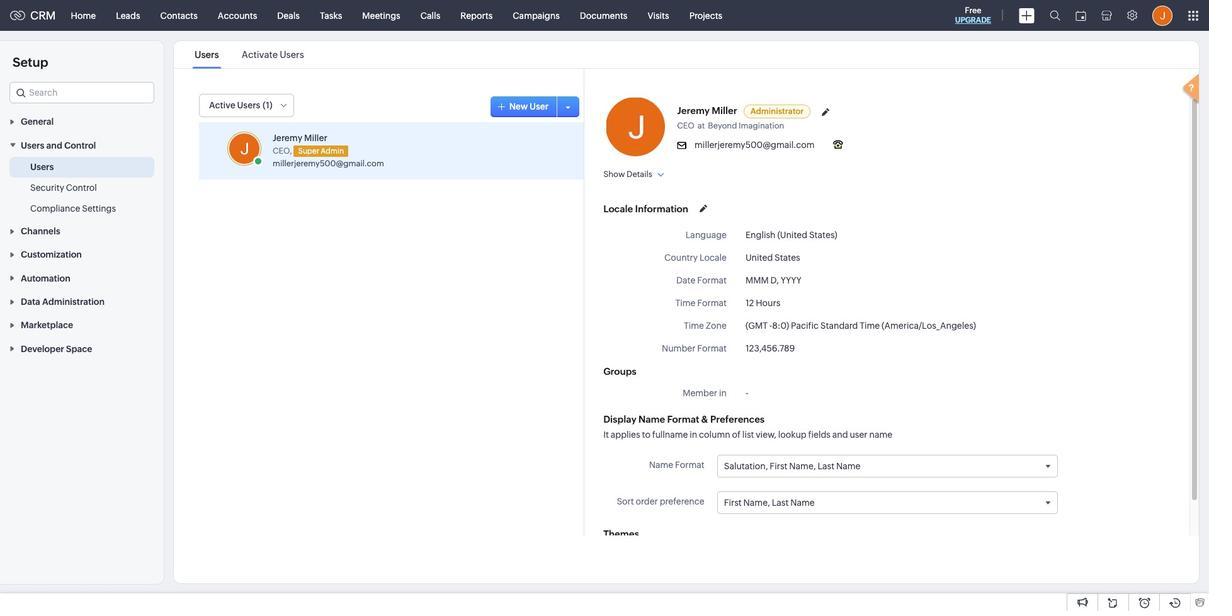 Task type: vqa. For each thing, say whether or not it's contained in the screenshot.


Task type: locate. For each thing, give the bounding box(es) containing it.
reports link
[[451, 0, 503, 31]]

users link inside list
[[193, 49, 221, 60]]

information
[[635, 203, 689, 214]]

0 horizontal spatial first
[[724, 498, 742, 508]]

0 horizontal spatial last
[[772, 498, 789, 508]]

in left column on the right bottom of page
[[690, 430, 698, 440]]

name, down lookup at the bottom right of the page
[[790, 461, 816, 471]]

administrator
[[751, 106, 804, 116]]

member in
[[683, 388, 727, 398]]

format up fullname
[[667, 414, 700, 425]]

name up to
[[639, 414, 665, 425]]

1 horizontal spatial name,
[[790, 461, 816, 471]]

format down fullname
[[675, 460, 705, 470]]

Salutation, First Name, Last Name field
[[718, 455, 1058, 477]]

deals link
[[267, 0, 310, 31]]

first name, last name
[[724, 498, 815, 508]]

1 horizontal spatial millerjeremy500@gmail.com
[[695, 140, 815, 150]]

1 vertical spatial name,
[[744, 498, 770, 508]]

1 horizontal spatial -
[[770, 321, 772, 331]]

jeremy miller ceo, super admin millerjeremy500@gmail.com
[[273, 133, 384, 168]]

campaigns
[[513, 10, 560, 20]]

last
[[818, 461, 835, 471], [772, 498, 789, 508]]

users link inside region
[[30, 160, 54, 173]]

miller inside jeremy miller ceo, super admin millerjeremy500@gmail.com
[[304, 133, 328, 143]]

time left zone
[[684, 321, 704, 331]]

first right salutation,
[[770, 461, 788, 471]]

control inside region
[[66, 182, 97, 193]]

1 horizontal spatial users link
[[193, 49, 221, 60]]

time
[[676, 298, 696, 308], [684, 321, 704, 331], [860, 321, 880, 331]]

space
[[66, 344, 92, 354]]

format for time
[[698, 298, 727, 308]]

and down general on the top left
[[46, 140, 62, 150]]

format up zone
[[698, 298, 727, 308]]

states
[[775, 253, 801, 263]]

list containing users
[[183, 41, 315, 68]]

calendar image
[[1076, 10, 1087, 20]]

data administration
[[21, 297, 105, 307]]

user
[[530, 101, 549, 111]]

1 vertical spatial users link
[[30, 160, 54, 173]]

ceo
[[677, 121, 695, 130]]

fields
[[809, 430, 831, 440]]

settings
[[82, 203, 116, 213]]

crm
[[30, 9, 56, 22]]

users down general on the top left
[[21, 140, 44, 150]]

0 vertical spatial and
[[46, 140, 62, 150]]

control down the general dropdown button
[[64, 140, 96, 150]]

marketplace button
[[0, 313, 164, 337]]

time down date
[[676, 298, 696, 308]]

last down the fields
[[818, 461, 835, 471]]

time right standard
[[860, 321, 880, 331]]

1 vertical spatial in
[[690, 430, 698, 440]]

united states
[[746, 253, 801, 263]]

name inside display name format & preferences it applies to fullname in column of list view, lookup fields and user name
[[639, 414, 665, 425]]

column
[[699, 430, 731, 440]]

0 horizontal spatial -
[[746, 388, 749, 398]]

0 vertical spatial jeremy
[[677, 105, 710, 116]]

users link up security
[[30, 160, 54, 173]]

0 horizontal spatial locale
[[604, 203, 633, 214]]

(gmt
[[746, 321, 768, 331]]

channels
[[21, 226, 60, 236]]

display
[[604, 414, 637, 425]]

country
[[665, 253, 698, 263]]

12
[[746, 298, 754, 308]]

search image
[[1050, 10, 1061, 21]]

jeremy for jeremy miller ceo, super admin millerjeremy500@gmail.com
[[273, 133, 303, 143]]

preferences
[[711, 414, 765, 425]]

fullname
[[652, 430, 688, 440]]

0 horizontal spatial jeremy
[[273, 133, 303, 143]]

control up compliance settings link
[[66, 182, 97, 193]]

- right (gmt
[[770, 321, 772, 331]]

locale down show
[[604, 203, 633, 214]]

1 vertical spatial jeremy
[[273, 133, 303, 143]]

users inside users and control dropdown button
[[21, 140, 44, 150]]

in
[[719, 388, 727, 398], [690, 430, 698, 440]]

users link down contacts
[[193, 49, 221, 60]]

contacts link
[[150, 0, 208, 31]]

and left user in the right bottom of the page
[[833, 430, 848, 440]]

0 horizontal spatial in
[[690, 430, 698, 440]]

name down salutation, first name, last name
[[791, 498, 815, 508]]

format
[[698, 275, 727, 285], [698, 298, 727, 308], [698, 343, 727, 353], [667, 414, 700, 425], [675, 460, 705, 470]]

automation
[[21, 273, 70, 283]]

to
[[642, 430, 651, 440]]

users and control region
[[0, 157, 164, 219]]

users and control
[[21, 140, 96, 150]]

users
[[195, 49, 219, 60], [280, 49, 304, 60], [21, 140, 44, 150], [30, 162, 54, 172]]

0 vertical spatial control
[[64, 140, 96, 150]]

list
[[183, 41, 315, 68]]

miller up beyond
[[712, 105, 737, 116]]

language
[[686, 230, 727, 240]]

1 vertical spatial and
[[833, 430, 848, 440]]

show
[[604, 169, 625, 179]]

time for time zone
[[684, 321, 704, 331]]

0 horizontal spatial users link
[[30, 160, 54, 173]]

first down salutation,
[[724, 498, 742, 508]]

home link
[[61, 0, 106, 31]]

0 horizontal spatial miller
[[304, 133, 328, 143]]

1 horizontal spatial jeremy
[[677, 105, 710, 116]]

data
[[21, 297, 40, 307]]

lookup
[[778, 430, 807, 440]]

users (1)
[[237, 100, 273, 110]]

themes
[[604, 529, 639, 539]]

marketplace
[[21, 320, 73, 330]]

millerjeremy500@gmail.com down admin
[[273, 158, 384, 168]]

last down salutation, first name, last name
[[772, 498, 789, 508]]

contacts
[[160, 10, 198, 20]]

1 horizontal spatial in
[[719, 388, 727, 398]]

standard
[[821, 321, 858, 331]]

0 vertical spatial locale
[[604, 203, 633, 214]]

first
[[770, 461, 788, 471], [724, 498, 742, 508]]

format for name
[[675, 460, 705, 470]]

visits
[[648, 10, 669, 20]]

general button
[[0, 110, 164, 133]]

users down contacts
[[195, 49, 219, 60]]

home
[[71, 10, 96, 20]]

0 vertical spatial miller
[[712, 105, 737, 116]]

1 vertical spatial control
[[66, 182, 97, 193]]

-
[[770, 321, 772, 331], [746, 388, 749, 398]]

d,
[[771, 275, 779, 285]]

ceo at beyond imagination
[[677, 121, 785, 130]]

format down zone
[[698, 343, 727, 353]]

jeremy inside jeremy miller ceo, super admin millerjeremy500@gmail.com
[[273, 133, 303, 143]]

name format
[[649, 460, 705, 470]]

locale down language
[[700, 253, 727, 263]]

yyyy
[[781, 275, 802, 285]]

name
[[639, 414, 665, 425], [649, 460, 674, 470], [837, 461, 861, 471], [791, 498, 815, 508]]

name, down salutation,
[[744, 498, 770, 508]]

campaigns link
[[503, 0, 570, 31]]

format up time format
[[698, 275, 727, 285]]

millerjeremy500@gmail.com down beyond imagination link
[[695, 140, 815, 150]]

1 horizontal spatial and
[[833, 430, 848, 440]]

jeremy for jeremy miller
[[677, 105, 710, 116]]

1 horizontal spatial miller
[[712, 105, 737, 116]]

jeremy up ceo,
[[273, 133, 303, 143]]

jeremy up "ceo"
[[677, 105, 710, 116]]

hours
[[756, 298, 781, 308]]

1 vertical spatial locale
[[700, 253, 727, 263]]

meetings link
[[352, 0, 411, 31]]

name down user in the right bottom of the page
[[837, 461, 861, 471]]

general
[[21, 117, 54, 127]]

None field
[[9, 82, 154, 103]]

1 vertical spatial millerjeremy500@gmail.com
[[273, 158, 384, 168]]

&
[[702, 414, 709, 425]]

search element
[[1043, 0, 1068, 31]]

users up security
[[30, 162, 54, 172]]

name
[[870, 430, 893, 440]]

1 horizontal spatial first
[[770, 461, 788, 471]]

locale
[[604, 203, 633, 214], [700, 253, 727, 263]]

miller up super
[[304, 133, 328, 143]]

- up preferences
[[746, 388, 749, 398]]

customization
[[21, 250, 82, 260]]

accounts link
[[208, 0, 267, 31]]

create menu image
[[1019, 8, 1035, 23]]

of
[[732, 430, 741, 440]]

0 vertical spatial last
[[818, 461, 835, 471]]

0 vertical spatial users link
[[193, 49, 221, 60]]

0 horizontal spatial and
[[46, 140, 62, 150]]

1 vertical spatial miller
[[304, 133, 328, 143]]

groups
[[604, 366, 637, 377]]

0 horizontal spatial name,
[[744, 498, 770, 508]]

1 horizontal spatial last
[[818, 461, 835, 471]]

0 vertical spatial name,
[[790, 461, 816, 471]]

country locale
[[665, 253, 727, 263]]

name,
[[790, 461, 816, 471], [744, 498, 770, 508]]

projects
[[690, 10, 723, 20]]

applies
[[611, 430, 640, 440]]

0 vertical spatial millerjeremy500@gmail.com
[[695, 140, 815, 150]]

in right member
[[719, 388, 727, 398]]

format for date
[[698, 275, 727, 285]]

1 horizontal spatial locale
[[700, 253, 727, 263]]



Task type: describe. For each thing, give the bounding box(es) containing it.
jeremy miller
[[677, 105, 737, 116]]

new
[[509, 101, 528, 111]]

(america/los_angeles)
[[882, 321, 976, 331]]

sort order preference
[[617, 497, 705, 507]]

locale information
[[604, 203, 689, 214]]

new user button
[[491, 96, 561, 117]]

users right activate
[[280, 49, 304, 60]]

millerjeremy500@gmail.com link
[[273, 158, 384, 168]]

preference
[[660, 497, 705, 507]]

mmm d, yyyy
[[746, 275, 802, 285]]

developer space button
[[0, 337, 164, 360]]

administration
[[42, 297, 105, 307]]

calls link
[[411, 0, 451, 31]]

calls
[[421, 10, 441, 20]]

8:0)
[[772, 321, 790, 331]]

free upgrade
[[956, 6, 992, 25]]

users link for the security control link
[[30, 160, 54, 173]]

name, inside first name, last name field
[[744, 498, 770, 508]]

show details link
[[604, 169, 665, 179]]

order
[[636, 497, 658, 507]]

1 vertical spatial first
[[724, 498, 742, 508]]

tasks link
[[310, 0, 352, 31]]

time for time format
[[676, 298, 696, 308]]

beyond
[[708, 121, 737, 130]]

documents
[[580, 10, 628, 20]]

0 vertical spatial first
[[770, 461, 788, 471]]

display name format & preferences it applies to fullname in column of list view, lookup fields and user name
[[604, 414, 893, 440]]

reports
[[461, 10, 493, 20]]

visits link
[[638, 0, 680, 31]]

users inside users and control region
[[30, 162, 54, 172]]

show details
[[604, 169, 653, 179]]

imagination
[[739, 121, 785, 130]]

12 hours
[[746, 298, 781, 308]]

date
[[677, 275, 696, 285]]

user
[[850, 430, 868, 440]]

zone
[[706, 321, 727, 331]]

name, inside salutation, first name, last name field
[[790, 461, 816, 471]]

and inside dropdown button
[[46, 140, 62, 150]]

in inside display name format & preferences it applies to fullname in column of list view, lookup fields and user name
[[690, 430, 698, 440]]

format inside display name format & preferences it applies to fullname in column of list view, lookup fields and user name
[[667, 414, 700, 425]]

0 horizontal spatial millerjeremy500@gmail.com
[[273, 158, 384, 168]]

users link for activate users link
[[193, 49, 221, 60]]

1 vertical spatial -
[[746, 388, 749, 398]]

crm link
[[10, 9, 56, 22]]

miller for jeremy miller
[[712, 105, 737, 116]]

activate
[[242, 49, 278, 60]]

activate users
[[242, 49, 304, 60]]

customization button
[[0, 243, 164, 266]]

developer
[[21, 344, 64, 354]]

super
[[298, 147, 319, 155]]

list
[[743, 430, 754, 440]]

accounts
[[218, 10, 257, 20]]

channels button
[[0, 219, 164, 243]]

format for number
[[698, 343, 727, 353]]

miller for jeremy miller ceo, super admin millerjeremy500@gmail.com
[[304, 133, 328, 143]]

deals
[[277, 10, 300, 20]]

leads link
[[106, 0, 150, 31]]

english
[[746, 230, 776, 240]]

security control link
[[30, 181, 97, 194]]

it
[[604, 430, 609, 440]]

admin
[[321, 147, 344, 155]]

member
[[683, 388, 718, 398]]

projects link
[[680, 0, 733, 31]]

salutation,
[[724, 461, 768, 471]]

states)
[[809, 230, 838, 240]]

control inside dropdown button
[[64, 140, 96, 150]]

and inside display name format & preferences it applies to fullname in column of list view, lookup fields and user name
[[833, 430, 848, 440]]

time format
[[676, 298, 727, 308]]

Search text field
[[10, 83, 154, 103]]

compliance
[[30, 203, 80, 213]]

users and control button
[[0, 133, 164, 157]]

profile image
[[1153, 5, 1173, 26]]

0 vertical spatial in
[[719, 388, 727, 398]]

activate users link
[[240, 49, 306, 60]]

automation button
[[0, 266, 164, 290]]

name down fullname
[[649, 460, 674, 470]]

profile element
[[1145, 0, 1181, 31]]

123,456.789
[[746, 343, 795, 353]]

meetings
[[362, 10, 400, 20]]

security control
[[30, 182, 97, 193]]

developer space
[[21, 344, 92, 354]]

First Name, Last Name field
[[718, 492, 1058, 514]]

0 vertical spatial -
[[770, 321, 772, 331]]

setup
[[13, 55, 48, 69]]

details
[[627, 169, 653, 179]]

pacific
[[791, 321, 819, 331]]

(united
[[778, 230, 808, 240]]

sort
[[617, 497, 634, 507]]

active
[[209, 100, 235, 110]]

ceo,
[[273, 146, 292, 155]]

free
[[965, 6, 982, 15]]

english (united states)
[[746, 230, 838, 240]]

number format
[[662, 343, 727, 353]]

create menu element
[[1012, 0, 1043, 31]]

security
[[30, 182, 64, 193]]

1 vertical spatial last
[[772, 498, 789, 508]]

compliance settings
[[30, 203, 116, 213]]

data administration button
[[0, 290, 164, 313]]

active users (1)
[[209, 100, 273, 110]]



